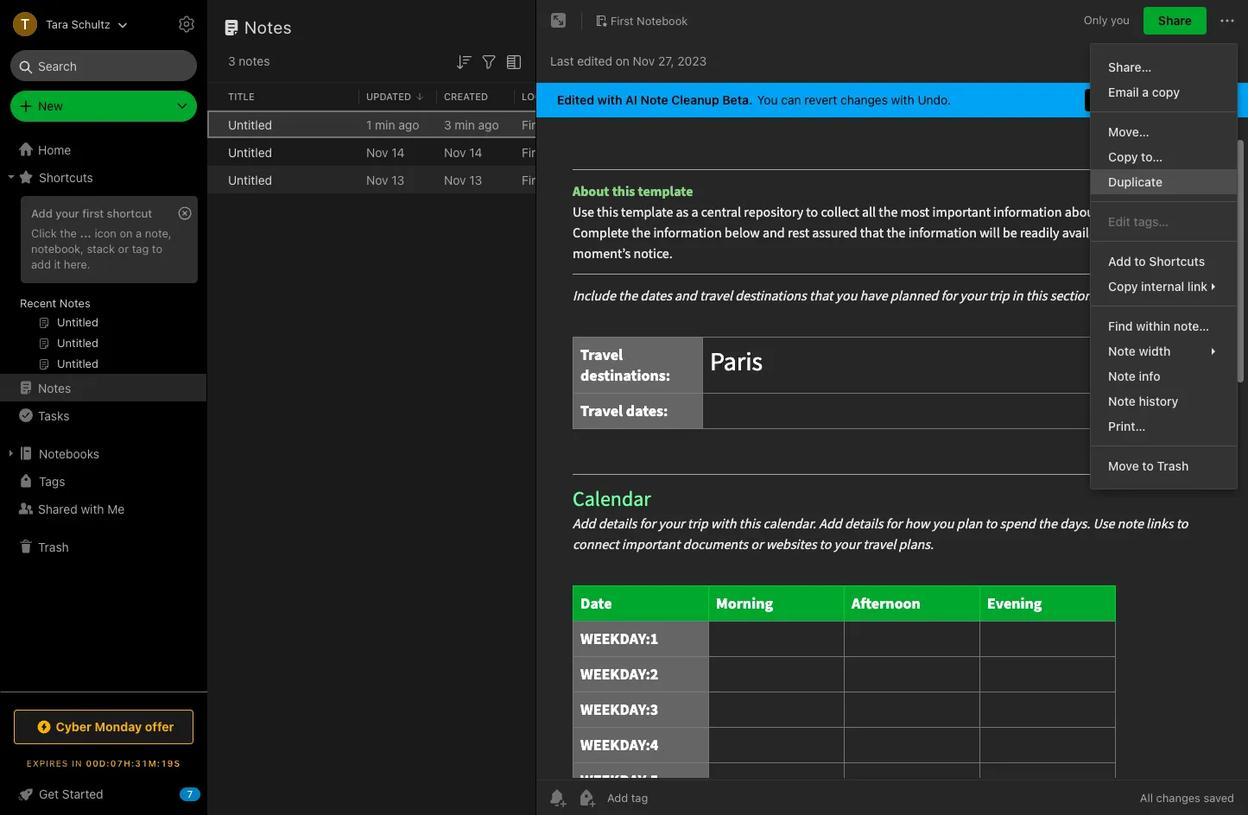Task type: describe. For each thing, give the bounding box(es) containing it.
0 vertical spatial changes
[[841, 92, 888, 107]]

add tag image
[[576, 788, 597, 809]]

find within note… link
[[1091, 314, 1237, 339]]

first notebook inside button
[[611, 13, 688, 27]]

7
[[187, 789, 193, 800]]

icon
[[95, 226, 117, 240]]

a inside icon on a note, notebook, stack or tag to add it here.
[[136, 226, 142, 240]]

add for add your first shortcut
[[31, 206, 52, 220]]

1 untitled from the top
[[228, 117, 272, 132]]

1 14 from the left
[[392, 145, 405, 159]]

00d:07h:31m:19s
[[86, 758, 181, 769]]

shortcuts inside add to shortcuts link
[[1149, 254, 1205, 269]]

trash inside dropdown list menu
[[1157, 459, 1189, 473]]

to for add
[[1134, 254, 1146, 269]]

print…
[[1108, 419, 1146, 434]]

1 vertical spatial changes
[[1156, 791, 1201, 805]]

history
[[1139, 394, 1179, 409]]

copy internal link
[[1108, 279, 1208, 294]]

more actions image
[[1217, 10, 1238, 31]]

it
[[54, 257, 61, 271]]

saved
[[1204, 791, 1234, 805]]

1 nov 14 from the left
[[366, 145, 405, 159]]

move
[[1108, 459, 1139, 473]]

note right the "ai" at the right of page
[[640, 92, 668, 107]]

share…
[[1108, 60, 1152, 74]]

settings image
[[176, 14, 197, 35]]

note info link
[[1091, 364, 1237, 389]]

add filters image
[[479, 52, 499, 72]]

copy for copy to…
[[1108, 149, 1138, 164]]

1 nov 13 from the left
[[366, 172, 405, 187]]

note history link
[[1091, 389, 1237, 414]]

in
[[72, 758, 82, 769]]

note window element
[[536, 0, 1248, 815]]

add
[[31, 257, 51, 271]]

revert
[[805, 92, 837, 107]]

row group containing untitled
[[207, 111, 826, 193]]

find
[[1108, 319, 1133, 333]]

get started
[[39, 787, 103, 802]]

min for 1
[[375, 117, 395, 132]]

get
[[39, 787, 59, 802]]

duplicate menu item
[[1091, 169, 1237, 194]]

3 for 3 min ago
[[444, 117, 451, 132]]

notes
[[239, 54, 270, 68]]

to inside icon on a note, notebook, stack or tag to add it here.
[[152, 242, 162, 256]]

notebook,
[[31, 242, 84, 256]]

shared with me link
[[0, 495, 206, 523]]

expand notebooks image
[[4, 447, 18, 460]]

first inside button
[[611, 13, 634, 27]]

cyber monday offer button
[[14, 710, 193, 745]]

shortcut
[[107, 206, 152, 220]]

home link
[[0, 136, 207, 163]]

share
[[1158, 13, 1192, 28]]

created
[[444, 90, 488, 102]]

undo.
[[918, 92, 951, 107]]

tag
[[132, 242, 149, 256]]

expires
[[27, 758, 68, 769]]

offer
[[145, 720, 174, 734]]

me
[[107, 501, 125, 516]]

send feedback button
[[1085, 89, 1193, 111]]

or
[[118, 242, 129, 256]]

min for 3
[[455, 117, 475, 132]]

notebooks link
[[0, 440, 206, 467]]

notes link
[[0, 374, 206, 402]]

tags…
[[1134, 214, 1169, 229]]

share… link
[[1091, 54, 1237, 79]]

Add filters field
[[479, 50, 499, 72]]

notebook inside first notebook button
[[637, 13, 688, 27]]

2 vertical spatial notes
[[38, 381, 71, 395]]

ago for 1 min ago
[[398, 117, 419, 132]]

cyber monday offer
[[56, 720, 174, 734]]

2 14 from the left
[[469, 145, 482, 159]]

shared
[[38, 501, 77, 516]]

note history
[[1108, 394, 1179, 409]]

location
[[522, 90, 571, 102]]

group containing add your first shortcut
[[0, 191, 206, 381]]

Note Editor text field
[[536, 117, 1248, 780]]

Help and Learning task checklist field
[[0, 781, 207, 809]]

feedback
[[1128, 92, 1183, 107]]

note info
[[1108, 369, 1161, 384]]

click
[[31, 226, 57, 240]]

2023
[[678, 53, 707, 68]]

copy to…
[[1108, 149, 1163, 164]]

tasks
[[38, 408, 69, 423]]

email
[[1108, 85, 1139, 99]]

nov inside note window element
[[633, 53, 655, 68]]

share button
[[1144, 7, 1207, 35]]

shortcuts inside button
[[39, 170, 93, 184]]

new
[[38, 98, 63, 113]]

add to shortcuts link
[[1091, 249, 1237, 274]]

you
[[1111, 13, 1130, 27]]

new button
[[10, 91, 197, 122]]

note for note history
[[1108, 394, 1136, 409]]

trash link
[[0, 533, 206, 561]]

2 13 from the left
[[469, 172, 482, 187]]

note for note width
[[1108, 344, 1136, 358]]

trash inside tree
[[38, 539, 69, 554]]

beta.
[[722, 92, 753, 107]]

click the ...
[[31, 226, 91, 240]]

send feedback
[[1096, 92, 1183, 107]]

note…
[[1174, 319, 1210, 333]]

the
[[60, 226, 77, 240]]

recent notes
[[20, 296, 90, 310]]

here.
[[64, 257, 90, 271]]

only you
[[1084, 13, 1130, 27]]

duplicate
[[1108, 174, 1163, 189]]

tags button
[[0, 467, 206, 495]]

untitled for nov 14
[[228, 145, 272, 159]]

edited
[[557, 92, 594, 107]]

dropdown list menu
[[1091, 54, 1237, 479]]

you
[[757, 92, 778, 107]]



Task type: vqa. For each thing, say whether or not it's contained in the screenshot.
the days
no



Task type: locate. For each thing, give the bounding box(es) containing it.
nov 14 down 1 min ago
[[366, 145, 405, 159]]

recent
[[20, 296, 56, 310]]

click to collapse image
[[201, 783, 214, 804]]

add inside group
[[31, 206, 52, 220]]

nov 13 down 1 min ago
[[366, 172, 405, 187]]

to down the note,
[[152, 242, 162, 256]]

1 vertical spatial add
[[1108, 254, 1131, 269]]

tara schultz
[[46, 17, 110, 31]]

ago
[[398, 117, 419, 132], [478, 117, 499, 132]]

on inside icon on a note, notebook, stack or tag to add it here.
[[120, 226, 133, 240]]

nov 14
[[366, 145, 405, 159], [444, 145, 482, 159]]

1 horizontal spatial on
[[616, 53, 630, 68]]

0 horizontal spatial with
[[81, 501, 104, 516]]

copy to… link
[[1091, 144, 1237, 169]]

note left the info
[[1108, 369, 1136, 384]]

1 horizontal spatial add
[[1108, 254, 1131, 269]]

changes right revert
[[841, 92, 888, 107]]

3 min ago
[[444, 117, 499, 132]]

3 down created on the left of the page
[[444, 117, 451, 132]]

on inside note window element
[[616, 53, 630, 68]]

1 horizontal spatial 3
[[444, 117, 451, 132]]

to…
[[1141, 149, 1163, 164]]

a
[[1142, 85, 1149, 99], [136, 226, 142, 240]]

cell
[[207, 111, 221, 138]]

within
[[1136, 319, 1171, 333]]

min right 1
[[375, 117, 395, 132]]

move… link
[[1091, 119, 1237, 144]]

1 vertical spatial 3
[[444, 117, 451, 132]]

note up print… at the right of page
[[1108, 394, 1136, 409]]

link
[[1188, 279, 1208, 294]]

first
[[82, 206, 104, 220]]

min down created on the left of the page
[[455, 117, 475, 132]]

1 horizontal spatial 13
[[469, 172, 482, 187]]

on right edited
[[616, 53, 630, 68]]

shared with me
[[38, 501, 125, 516]]

edit
[[1108, 214, 1131, 229]]

ai
[[625, 92, 637, 107]]

1 horizontal spatial ago
[[478, 117, 499, 132]]

14 down 3 min ago
[[469, 145, 482, 159]]

add down edit
[[1108, 254, 1131, 269]]

0 horizontal spatial nov 13
[[366, 172, 405, 187]]

started
[[62, 787, 103, 802]]

edit tags… link
[[1091, 209, 1237, 234]]

copy left internal
[[1108, 279, 1138, 294]]

0 vertical spatial untitled
[[228, 117, 272, 132]]

1 min ago
[[366, 117, 419, 132]]

1 13 from the left
[[392, 172, 405, 187]]

add a reminder image
[[547, 788, 568, 809]]

find within note…
[[1108, 319, 1210, 333]]

row group
[[207, 111, 826, 193]]

0 vertical spatial notes
[[244, 17, 292, 37]]

to up copy internal link
[[1134, 254, 1146, 269]]

trash down shared
[[38, 539, 69, 554]]

can
[[781, 92, 801, 107]]

copy for copy internal link
[[1108, 279, 1138, 294]]

notes right recent
[[59, 296, 90, 310]]

0 vertical spatial trash
[[1157, 459, 1189, 473]]

width
[[1139, 344, 1171, 358]]

icon on a note, notebook, stack or tag to add it here.
[[31, 226, 172, 271]]

shortcuts up 'copy internal link' field
[[1149, 254, 1205, 269]]

add up click
[[31, 206, 52, 220]]

note inside field
[[1108, 344, 1136, 358]]

copy inside 'link'
[[1108, 279, 1138, 294]]

1 horizontal spatial changes
[[1156, 791, 1201, 805]]

note,
[[145, 226, 172, 240]]

shortcuts button
[[0, 163, 206, 191]]

notes up tasks
[[38, 381, 71, 395]]

1 horizontal spatial nov 13
[[444, 172, 482, 187]]

edited with ai note cleanup beta. you can revert changes with undo.
[[557, 92, 951, 107]]

tree containing home
[[0, 136, 207, 691]]

ago for 3 min ago
[[478, 117, 499, 132]]

3 inside row group
[[444, 117, 451, 132]]

notebooks
[[39, 446, 99, 461]]

1 vertical spatial trash
[[38, 539, 69, 554]]

only
[[1084, 13, 1108, 27]]

untitled for nov 13
[[228, 172, 272, 187]]

your
[[55, 206, 79, 220]]

0 horizontal spatial a
[[136, 226, 142, 240]]

edit tags…
[[1108, 214, 1169, 229]]

0 horizontal spatial add
[[31, 206, 52, 220]]

all
[[1140, 791, 1153, 805]]

on
[[616, 53, 630, 68], [120, 226, 133, 240]]

0 horizontal spatial trash
[[38, 539, 69, 554]]

copy
[[1108, 149, 1138, 164], [1108, 279, 1138, 294]]

0 horizontal spatial ago
[[398, 117, 419, 132]]

tara
[[46, 17, 68, 31]]

1 vertical spatial a
[[136, 226, 142, 240]]

tags
[[39, 474, 65, 488]]

note
[[640, 92, 668, 107], [1108, 344, 1136, 358], [1108, 369, 1136, 384], [1108, 394, 1136, 409]]

nov 13 down 3 min ago
[[444, 172, 482, 187]]

2 ago from the left
[[478, 117, 499, 132]]

on up or
[[120, 226, 133, 240]]

ago down created on the left of the page
[[478, 117, 499, 132]]

expand note image
[[549, 10, 569, 31]]

Sort options field
[[453, 50, 474, 72]]

0 horizontal spatial shortcuts
[[39, 170, 93, 184]]

email a copy link
[[1091, 79, 1237, 105]]

ago down updated
[[398, 117, 419, 132]]

27,
[[658, 53, 674, 68]]

0 horizontal spatial on
[[120, 226, 133, 240]]

last edited on nov 27, 2023
[[550, 53, 707, 68]]

13 down 1 min ago
[[392, 172, 405, 187]]

schultz
[[71, 17, 110, 31]]

13 down 3 min ago
[[469, 172, 482, 187]]

0 vertical spatial copy
[[1108, 149, 1138, 164]]

1 vertical spatial on
[[120, 226, 133, 240]]

with for ai
[[597, 92, 622, 107]]

Add tag field
[[606, 790, 735, 806]]

title
[[228, 90, 255, 102]]

1 horizontal spatial shortcuts
[[1149, 254, 1205, 269]]

group
[[0, 191, 206, 381]]

0 vertical spatial 3
[[228, 54, 236, 68]]

updated
[[366, 90, 411, 102]]

changes right all on the bottom right of the page
[[1156, 791, 1201, 805]]

move to trash link
[[1091, 453, 1237, 479]]

add your first shortcut
[[31, 206, 152, 220]]

with left me
[[81, 501, 104, 516]]

2 min from the left
[[455, 117, 475, 132]]

0 vertical spatial shortcuts
[[39, 170, 93, 184]]

3 notes
[[228, 54, 270, 68]]

monday
[[95, 720, 142, 734]]

internal
[[1141, 279, 1184, 294]]

with for me
[[81, 501, 104, 516]]

More actions field
[[1217, 7, 1238, 35]]

Account field
[[0, 7, 128, 41]]

Note width field
[[1091, 339, 1237, 364]]

13
[[392, 172, 405, 187], [469, 172, 482, 187]]

add for add to shortcuts
[[1108, 254, 1131, 269]]

note for note info
[[1108, 369, 1136, 384]]

1 vertical spatial untitled
[[228, 145, 272, 159]]

3 untitled from the top
[[228, 172, 272, 187]]

None search field
[[22, 50, 185, 81]]

0 horizontal spatial 14
[[392, 145, 405, 159]]

1 ago from the left
[[398, 117, 419, 132]]

14 down 1 min ago
[[392, 145, 405, 159]]

2 horizontal spatial with
[[891, 92, 915, 107]]

Copy internal link field
[[1091, 274, 1237, 299]]

0 vertical spatial on
[[616, 53, 630, 68]]

home
[[38, 142, 71, 157]]

stack
[[87, 242, 115, 256]]

0 vertical spatial a
[[1142, 85, 1149, 99]]

last
[[550, 53, 574, 68]]

0 horizontal spatial nov 14
[[366, 145, 405, 159]]

trash down print… link at the bottom
[[1157, 459, 1189, 473]]

expires in 00d:07h:31m:19s
[[27, 758, 181, 769]]

copy
[[1152, 85, 1180, 99]]

notes up notes
[[244, 17, 292, 37]]

1 horizontal spatial min
[[455, 117, 475, 132]]

1 vertical spatial notes
[[59, 296, 90, 310]]

note down find
[[1108, 344, 1136, 358]]

cyber
[[56, 720, 92, 734]]

add to shortcuts
[[1108, 254, 1205, 269]]

1 horizontal spatial with
[[597, 92, 622, 107]]

0 horizontal spatial min
[[375, 117, 395, 132]]

note width link
[[1091, 339, 1237, 364]]

3 left notes
[[228, 54, 236, 68]]

1 horizontal spatial 14
[[469, 145, 482, 159]]

copy down move…
[[1108, 149, 1138, 164]]

1 copy from the top
[[1108, 149, 1138, 164]]

1 horizontal spatial a
[[1142, 85, 1149, 99]]

to right move
[[1142, 459, 1154, 473]]

move to trash
[[1108, 459, 1189, 473]]

1 vertical spatial copy
[[1108, 279, 1138, 294]]

notes
[[244, 17, 292, 37], [59, 296, 90, 310], [38, 381, 71, 395]]

3 for 3 notes
[[228, 54, 236, 68]]

...
[[80, 226, 91, 240]]

1 vertical spatial shortcuts
[[1149, 254, 1205, 269]]

notes inside group
[[59, 296, 90, 310]]

with inside tree
[[81, 501, 104, 516]]

send
[[1096, 92, 1125, 107]]

1 horizontal spatial trash
[[1157, 459, 1189, 473]]

2 untitled from the top
[[228, 145, 272, 159]]

a inside dropdown list menu
[[1142, 85, 1149, 99]]

to for move
[[1142, 459, 1154, 473]]

Search text field
[[22, 50, 185, 81]]

print… link
[[1091, 414, 1237, 439]]

add inside dropdown list menu
[[1108, 254, 1131, 269]]

1 min from the left
[[375, 117, 395, 132]]

first
[[611, 13, 634, 27], [522, 117, 546, 132], [522, 145, 546, 159], [522, 172, 546, 187]]

View options field
[[499, 50, 524, 72]]

first notebook button
[[589, 9, 694, 33]]

1 horizontal spatial nov 14
[[444, 145, 482, 159]]

with left the "ai" at the right of page
[[597, 92, 622, 107]]

nov 14 down 3 min ago
[[444, 145, 482, 159]]

1
[[366, 117, 372, 132]]

0 horizontal spatial changes
[[841, 92, 888, 107]]

2 copy from the top
[[1108, 279, 1138, 294]]

email a copy
[[1108, 85, 1180, 99]]

with left undo.
[[891, 92, 915, 107]]

edited
[[577, 53, 612, 68]]

shortcuts down home on the top of page
[[39, 170, 93, 184]]

0 horizontal spatial 3
[[228, 54, 236, 68]]

all changes saved
[[1140, 791, 1234, 805]]

2 nov 14 from the left
[[444, 145, 482, 159]]

0 horizontal spatial 13
[[392, 172, 405, 187]]

0 vertical spatial add
[[31, 206, 52, 220]]

tree
[[0, 136, 207, 691]]

2 nov 13 from the left
[[444, 172, 482, 187]]

2 vertical spatial untitled
[[228, 172, 272, 187]]



